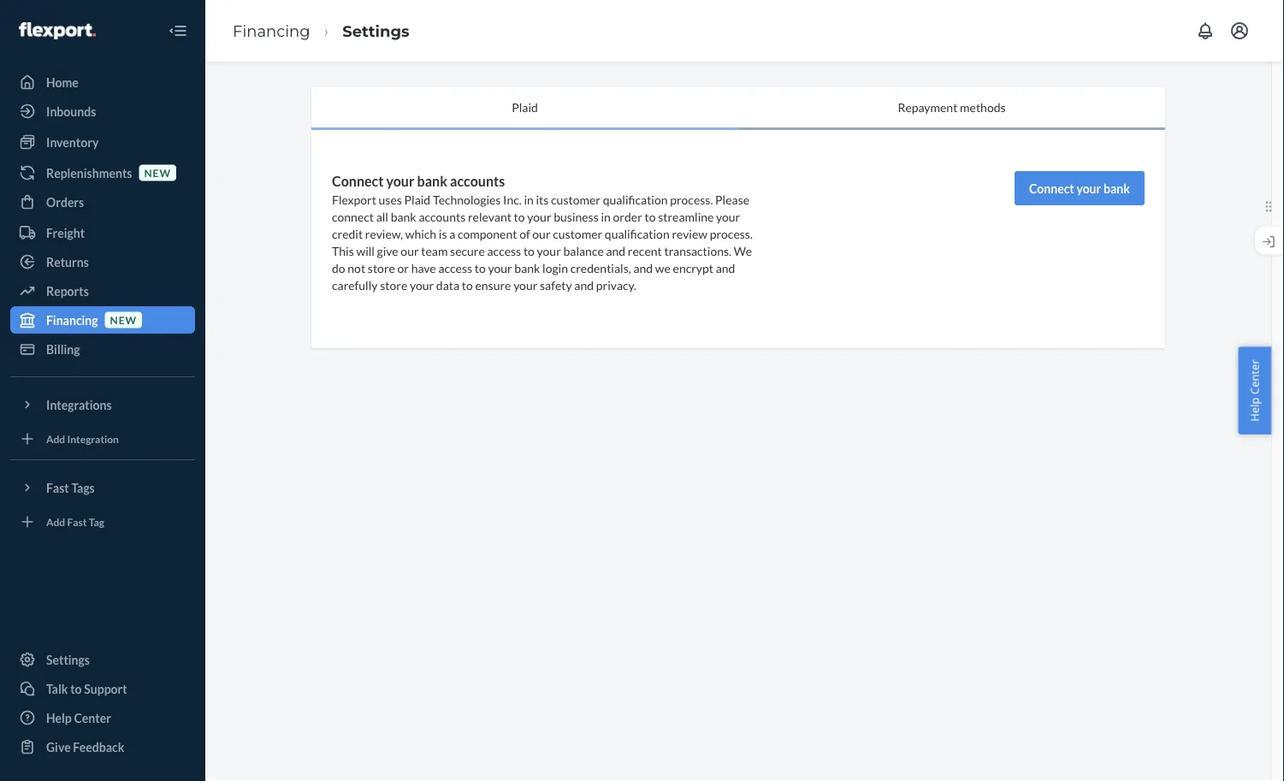Task type: describe. For each thing, give the bounding box(es) containing it.
home link
[[10, 68, 195, 96]]

1 vertical spatial financing
[[46, 313, 98, 327]]

billing link
[[10, 335, 195, 363]]

help center button
[[1238, 347, 1271, 434]]

inventory
[[46, 135, 99, 149]]

carefully
[[332, 277, 378, 292]]

please
[[715, 192, 749, 206]]

to inside button
[[70, 681, 82, 696]]

1 vertical spatial in
[[601, 209, 611, 224]]

reports link
[[10, 277, 195, 305]]

0 vertical spatial in
[[524, 192, 534, 206]]

help center link
[[10, 704, 195, 731]]

and up the credentials,
[[606, 243, 626, 258]]

your inside button
[[1077, 181, 1101, 195]]

1 vertical spatial process.
[[710, 226, 753, 241]]

inventory link
[[10, 128, 195, 156]]

integrations button
[[10, 391, 195, 418]]

add integration link
[[10, 425, 195, 453]]

of
[[519, 226, 530, 241]]

tag
[[89, 515, 104, 528]]

1 vertical spatial settings link
[[10, 646, 195, 673]]

encrypt
[[673, 260, 713, 275]]

secure
[[450, 243, 485, 258]]

its
[[536, 192, 549, 206]]

and down recent
[[633, 260, 653, 275]]

1 vertical spatial qualification
[[605, 226, 670, 241]]

team
[[421, 243, 448, 258]]

do
[[332, 260, 345, 275]]

credit
[[332, 226, 363, 241]]

settings inside the breadcrumbs navigation
[[342, 21, 409, 40]]

and down we
[[716, 260, 735, 275]]

component
[[458, 226, 517, 241]]

will
[[356, 243, 375, 258]]

0 vertical spatial store
[[368, 260, 395, 275]]

fast inside dropdown button
[[46, 480, 69, 495]]

add fast tag link
[[10, 508, 195, 536]]

this
[[332, 243, 354, 258]]

billing
[[46, 342, 80, 356]]

repayment
[[898, 100, 958, 115]]

reports
[[46, 284, 89, 298]]

breadcrumbs navigation
[[219, 6, 423, 56]]

and down the credentials,
[[574, 277, 594, 292]]

orders
[[46, 195, 84, 209]]

close navigation image
[[168, 21, 188, 41]]

talk to support button
[[10, 675, 195, 702]]

connect your bank
[[1029, 181, 1130, 195]]

add for add integration
[[46, 432, 65, 445]]

have
[[411, 260, 436, 275]]

fast tags
[[46, 480, 95, 495]]

safety
[[540, 277, 572, 292]]

financing inside the breadcrumbs navigation
[[233, 21, 310, 40]]

streamline
[[658, 209, 714, 224]]

talk
[[46, 681, 68, 696]]

help center inside 'help center' button
[[1247, 359, 1262, 422]]

to down of
[[523, 243, 535, 258]]

login
[[542, 260, 568, 275]]

to right order
[[645, 209, 656, 224]]

we
[[734, 243, 752, 258]]

connect your bank button
[[1015, 171, 1145, 205]]

settings link inside the breadcrumbs navigation
[[342, 21, 409, 40]]

1 vertical spatial customer
[[553, 226, 602, 241]]

all
[[376, 209, 388, 224]]

fast tags button
[[10, 474, 195, 501]]

support
[[84, 681, 127, 696]]

1 vertical spatial store
[[380, 277, 407, 292]]

home
[[46, 75, 79, 89]]

technologies
[[433, 192, 501, 206]]

returns
[[46, 255, 89, 269]]

plaid inside connect your bank accounts flexport uses plaid technologies inc. in its customer qualification process. please connect all bank accounts relevant to your business in order to streamline your credit review, which is a component of our customer qualification review process. this will give our team secure access to your balance and recent transactions. we do not store or have access to your bank login credentials, and we encrypt and carefully store your data to ensure your safety and privacy.
[[404, 192, 430, 206]]

balance
[[563, 243, 604, 258]]

data
[[436, 277, 459, 292]]

0 vertical spatial process.
[[670, 192, 713, 206]]

is
[[439, 226, 447, 241]]

relevant
[[468, 209, 512, 224]]

ensure
[[475, 277, 511, 292]]

connect for connect your bank accounts flexport uses plaid technologies inc. in its customer qualification process. please connect all bank accounts relevant to your business in order to streamline your credit review, which is a component of our customer qualification review process. this will give our team secure access to your balance and recent transactions. we do not store or have access to your bank login credentials, and we encrypt and carefully store your data to ensure your safety and privacy.
[[332, 172, 384, 189]]

inbounds
[[46, 104, 96, 118]]



Task type: locate. For each thing, give the bounding box(es) containing it.
1 vertical spatial new
[[110, 313, 137, 326]]

qualification up recent
[[605, 226, 670, 241]]

open account menu image
[[1229, 21, 1250, 41]]

0 horizontal spatial settings
[[46, 652, 90, 667]]

connect
[[332, 172, 384, 189], [1029, 181, 1074, 195]]

store down give
[[368, 260, 395, 275]]

inbounds link
[[10, 98, 195, 125]]

not
[[348, 260, 365, 275]]

0 horizontal spatial center
[[74, 711, 111, 725]]

help center
[[1247, 359, 1262, 422], [46, 711, 111, 725]]

flexport
[[332, 192, 376, 206]]

1 vertical spatial add
[[46, 515, 65, 528]]

integrations
[[46, 397, 112, 412]]

0 horizontal spatial connect
[[332, 172, 384, 189]]

1 horizontal spatial in
[[601, 209, 611, 224]]

new down reports link
[[110, 313, 137, 326]]

1 horizontal spatial financing
[[233, 21, 310, 40]]

1 horizontal spatial new
[[144, 166, 171, 179]]

0 vertical spatial customer
[[551, 192, 601, 206]]

returns link
[[10, 248, 195, 275]]

fast
[[46, 480, 69, 495], [67, 515, 87, 528]]

settings
[[342, 21, 409, 40], [46, 652, 90, 667]]

freight link
[[10, 219, 195, 246]]

0 vertical spatial settings
[[342, 21, 409, 40]]

give
[[377, 243, 398, 258]]

customer down business
[[553, 226, 602, 241]]

help inside "link"
[[46, 711, 72, 725]]

0 vertical spatial help
[[1247, 397, 1262, 422]]

bank inside connect your bank button
[[1104, 181, 1130, 195]]

1 add from the top
[[46, 432, 65, 445]]

in left order
[[601, 209, 611, 224]]

give feedback button
[[10, 733, 195, 761]]

to right data
[[462, 277, 473, 292]]

review,
[[365, 226, 403, 241]]

0 horizontal spatial settings link
[[10, 646, 195, 673]]

1 vertical spatial accounts
[[419, 209, 466, 224]]

customer up business
[[551, 192, 601, 206]]

add fast tag
[[46, 515, 104, 528]]

to down secure
[[475, 260, 486, 275]]

freight
[[46, 225, 85, 240]]

0 vertical spatial fast
[[46, 480, 69, 495]]

1 vertical spatial fast
[[67, 515, 87, 528]]

feedback
[[73, 740, 124, 754]]

1 horizontal spatial settings link
[[342, 21, 409, 40]]

0 vertical spatial add
[[46, 432, 65, 445]]

center inside help center "link"
[[74, 711, 111, 725]]

talk to support
[[46, 681, 127, 696]]

credentials,
[[570, 260, 631, 275]]

1 vertical spatial our
[[401, 243, 419, 258]]

0 vertical spatial access
[[487, 243, 521, 258]]

add left integration
[[46, 432, 65, 445]]

0 vertical spatial center
[[1247, 359, 1262, 395]]

customer
[[551, 192, 601, 206], [553, 226, 602, 241]]

add integration
[[46, 432, 119, 445]]

1 horizontal spatial access
[[487, 243, 521, 258]]

connect your bank accounts flexport uses plaid technologies inc. in its customer qualification process. please connect all bank accounts relevant to your business in order to streamline your credit review, which is a component of our customer qualification review process. this will give our team secure access to your balance and recent transactions. we do not store or have access to your bank login credentials, and we encrypt and carefully store your data to ensure your safety and privacy.
[[332, 172, 753, 292]]

1 horizontal spatial help center
[[1247, 359, 1262, 422]]

store down or
[[380, 277, 407, 292]]

or
[[397, 260, 409, 275]]

center inside 'help center' button
[[1247, 359, 1262, 395]]

fast left tags
[[46, 480, 69, 495]]

connect for connect your bank
[[1029, 181, 1074, 195]]

order
[[613, 209, 642, 224]]

in left its
[[524, 192, 534, 206]]

1 horizontal spatial plaid
[[512, 100, 538, 115]]

0 vertical spatial accounts
[[450, 172, 505, 189]]

add for add fast tag
[[46, 515, 65, 528]]

new up orders link
[[144, 166, 171, 179]]

accounts up is
[[419, 209, 466, 224]]

new for financing
[[110, 313, 137, 326]]

connect inside connect your bank accounts flexport uses plaid technologies inc. in its customer qualification process. please connect all bank accounts relevant to your business in order to streamline your credit review, which is a component of our customer qualification review process. this will give our team secure access to your balance and recent transactions. we do not store or have access to your bank login credentials, and we encrypt and carefully store your data to ensure your safety and privacy.
[[332, 172, 384, 189]]

1 vertical spatial center
[[74, 711, 111, 725]]

to right talk
[[70, 681, 82, 696]]

our
[[532, 226, 551, 241], [401, 243, 419, 258]]

0 vertical spatial plaid
[[512, 100, 538, 115]]

0 horizontal spatial help
[[46, 711, 72, 725]]

1 horizontal spatial connect
[[1029, 181, 1074, 195]]

fast left "tag" in the left of the page
[[67, 515, 87, 528]]

0 vertical spatial new
[[144, 166, 171, 179]]

open notifications image
[[1195, 21, 1216, 41]]

add
[[46, 432, 65, 445], [46, 515, 65, 528]]

help
[[1247, 397, 1262, 422], [46, 711, 72, 725]]

1 vertical spatial settings
[[46, 652, 90, 667]]

recent
[[628, 243, 662, 258]]

connect
[[332, 209, 374, 224]]

help inside button
[[1247, 397, 1262, 422]]

in
[[524, 192, 534, 206], [601, 209, 611, 224]]

plaid
[[512, 100, 538, 115], [404, 192, 430, 206]]

repayment methods
[[898, 100, 1006, 115]]

access up data
[[438, 260, 472, 275]]

methods
[[960, 100, 1006, 115]]

orders link
[[10, 188, 195, 216]]

2 add from the top
[[46, 515, 65, 528]]

review
[[672, 226, 708, 241]]

1 horizontal spatial center
[[1247, 359, 1262, 395]]

transactions.
[[664, 243, 732, 258]]

access
[[487, 243, 521, 258], [438, 260, 472, 275]]

financing
[[233, 21, 310, 40], [46, 313, 98, 327]]

flexport logo image
[[19, 22, 96, 39]]

0 horizontal spatial new
[[110, 313, 137, 326]]

1 vertical spatial help center
[[46, 711, 111, 725]]

we
[[655, 260, 671, 275]]

integration
[[67, 432, 119, 445]]

center
[[1247, 359, 1262, 395], [74, 711, 111, 725]]

0 horizontal spatial our
[[401, 243, 419, 258]]

1 horizontal spatial settings
[[342, 21, 409, 40]]

qualification up order
[[603, 192, 668, 206]]

our right of
[[532, 226, 551, 241]]

store
[[368, 260, 395, 275], [380, 277, 407, 292]]

new
[[144, 166, 171, 179], [110, 313, 137, 326]]

settings link
[[342, 21, 409, 40], [10, 646, 195, 673]]

0 vertical spatial our
[[532, 226, 551, 241]]

which
[[405, 226, 436, 241]]

help center inside help center "link"
[[46, 711, 111, 725]]

0 vertical spatial help center
[[1247, 359, 1262, 422]]

1 horizontal spatial our
[[532, 226, 551, 241]]

financing link
[[233, 21, 310, 40]]

access down component
[[487, 243, 521, 258]]

accounts
[[450, 172, 505, 189], [419, 209, 466, 224]]

inc.
[[503, 192, 522, 206]]

1 vertical spatial help
[[46, 711, 72, 725]]

our up or
[[401, 243, 419, 258]]

to up of
[[514, 209, 525, 224]]

process. up streamline
[[670, 192, 713, 206]]

uses
[[379, 192, 402, 206]]

a
[[449, 226, 455, 241]]

0 horizontal spatial access
[[438, 260, 472, 275]]

give
[[46, 740, 71, 754]]

give feedback
[[46, 740, 124, 754]]

add down the fast tags
[[46, 515, 65, 528]]

replenishments
[[46, 166, 132, 180]]

tags
[[71, 480, 95, 495]]

1 vertical spatial access
[[438, 260, 472, 275]]

0 vertical spatial financing
[[233, 21, 310, 40]]

new for replenishments
[[144, 166, 171, 179]]

0 vertical spatial settings link
[[342, 21, 409, 40]]

to
[[514, 209, 525, 224], [645, 209, 656, 224], [523, 243, 535, 258], [475, 260, 486, 275], [462, 277, 473, 292], [70, 681, 82, 696]]

0 horizontal spatial help center
[[46, 711, 111, 725]]

0 horizontal spatial financing
[[46, 313, 98, 327]]

0 vertical spatial qualification
[[603, 192, 668, 206]]

1 horizontal spatial help
[[1247, 397, 1262, 422]]

process. up we
[[710, 226, 753, 241]]

connect inside button
[[1029, 181, 1074, 195]]

0 horizontal spatial plaid
[[404, 192, 430, 206]]

accounts up technologies
[[450, 172, 505, 189]]

qualification
[[603, 192, 668, 206], [605, 226, 670, 241]]

1 vertical spatial plaid
[[404, 192, 430, 206]]

bank
[[417, 172, 447, 189], [1104, 181, 1130, 195], [391, 209, 416, 224], [514, 260, 540, 275]]

and
[[606, 243, 626, 258], [633, 260, 653, 275], [716, 260, 735, 275], [574, 277, 594, 292]]

business
[[554, 209, 599, 224]]

process.
[[670, 192, 713, 206], [710, 226, 753, 241]]

privacy.
[[596, 277, 636, 292]]

0 horizontal spatial in
[[524, 192, 534, 206]]



Task type: vqa. For each thing, say whether or not it's contained in the screenshot.
logistics
no



